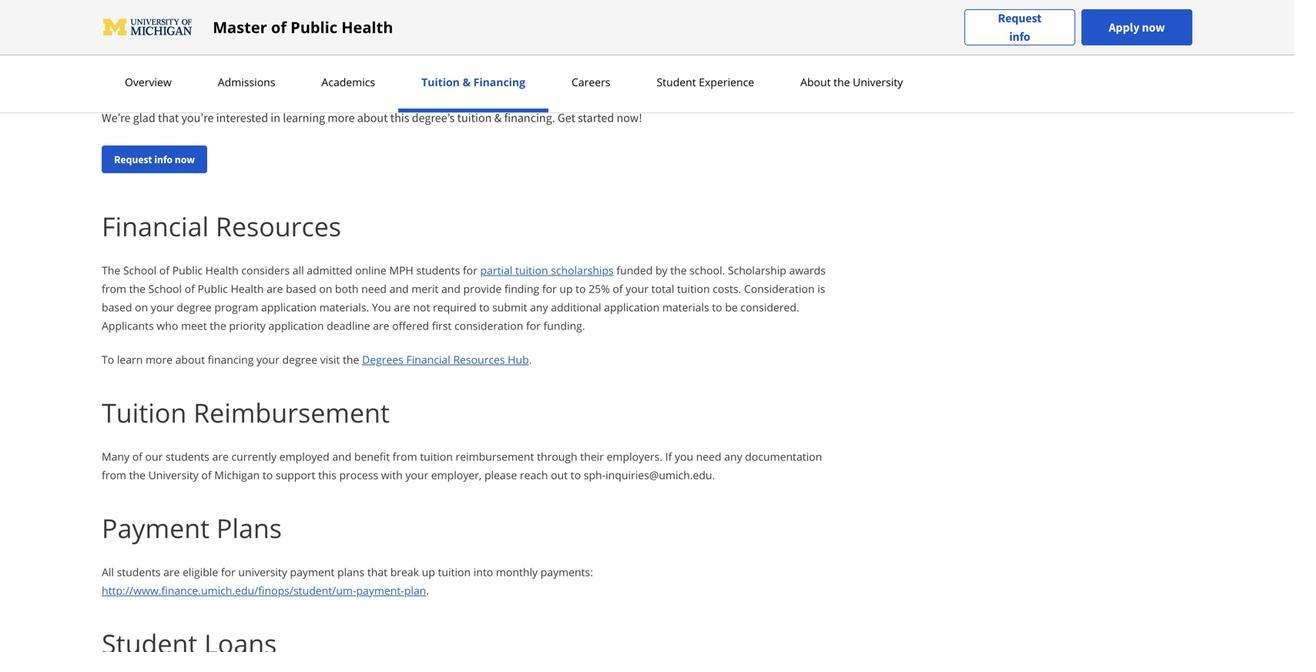 Task type: locate. For each thing, give the bounding box(es) containing it.
1 vertical spatial this
[[318, 468, 337, 483]]

0 horizontal spatial &
[[463, 75, 471, 89]]

tuition
[[422, 75, 460, 89], [102, 395, 187, 431]]

for
[[463, 263, 478, 278], [542, 282, 557, 296], [526, 319, 541, 333], [221, 565, 236, 580]]

and down mph
[[390, 282, 409, 296]]

0 vertical spatial now
[[1142, 20, 1166, 35]]

for down submit
[[526, 319, 541, 333]]

0 horizontal spatial any
[[530, 300, 548, 315]]

from down many
[[102, 468, 126, 483]]

based up applicants
[[102, 300, 132, 315]]

about
[[801, 75, 831, 89]]

application down total
[[604, 300, 660, 315]]

students
[[416, 263, 460, 278], [166, 450, 209, 464], [117, 565, 161, 580]]

all
[[293, 263, 304, 278]]

the
[[834, 75, 850, 89], [671, 263, 687, 278], [129, 282, 146, 296], [210, 319, 226, 333], [343, 353, 359, 367], [129, 468, 146, 483]]

1 vertical spatial &
[[494, 110, 502, 126]]

0 horizontal spatial on
[[135, 300, 148, 315]]

students right our
[[166, 450, 209, 464]]

1 horizontal spatial that
[[367, 565, 388, 580]]

2 vertical spatial health
[[231, 282, 264, 296]]

from
[[102, 282, 126, 296], [393, 450, 417, 464], [102, 468, 126, 483]]

1 horizontal spatial more
[[328, 110, 355, 126]]

0 vertical spatial more
[[328, 110, 355, 126]]

1 vertical spatial info
[[154, 153, 173, 166]]

1 horizontal spatial about
[[357, 110, 388, 126]]

request inside button
[[114, 153, 152, 166]]

0 horizontal spatial based
[[102, 300, 132, 315]]

1 vertical spatial resources
[[453, 353, 505, 367]]

0 vertical spatial request
[[998, 10, 1042, 26]]

need down online
[[362, 282, 387, 296]]

1 vertical spatial request
[[114, 153, 152, 166]]

1 vertical spatial need
[[696, 450, 722, 464]]

of
[[271, 17, 287, 38], [159, 263, 170, 278], [185, 282, 195, 296], [613, 282, 623, 296], [132, 450, 143, 464], [201, 468, 212, 483]]

1 horizontal spatial on
[[319, 282, 332, 296]]

1 horizontal spatial up
[[560, 282, 573, 296]]

your inside many of our students are currently employed and benefit from tuition reimbursement through their employers. if you need any documentation from the university of michigan to support this process with your employer, please reach out to sph-inquiries@umich.edu.
[[406, 468, 429, 483]]

1 horizontal spatial .
[[529, 353, 532, 367]]

university
[[853, 75, 903, 89], [148, 468, 199, 483]]

public up academics
[[291, 17, 338, 38]]

& left financing.
[[494, 110, 502, 126]]

0 horizontal spatial tuition
[[102, 395, 187, 431]]

public inside funded by the school. scholarship awards from the school of public health are based on both need and merit and provide finding for up to 25% of your total tuition costs. consideration is based on your degree program application materials. you are not required to submit any additional application materials to be considered. applicants who meet the priority application deadline are offered first consideration for funding.
[[198, 282, 228, 296]]

0 horizontal spatial financial
[[102, 208, 209, 244]]

more right learn
[[146, 353, 173, 367]]

student experience link
[[652, 75, 759, 89]]

request
[[998, 10, 1042, 26], [114, 153, 152, 166]]

from down the the
[[102, 282, 126, 296]]

in
[[271, 110, 281, 126]]

priority
[[229, 319, 266, 333]]

if
[[666, 450, 672, 464]]

the up applicants
[[129, 282, 146, 296]]

and
[[390, 282, 409, 296], [442, 282, 461, 296], [332, 450, 352, 464]]

1 vertical spatial more
[[146, 353, 173, 367]]

your right with
[[406, 468, 429, 483]]

tuition inside many of our students are currently employed and benefit from tuition reimbursement through their employers. if you need any documentation from the university of michigan to support this process with your employer, please reach out to sph-inquiries@umich.edu.
[[420, 450, 453, 464]]

on
[[319, 282, 332, 296], [135, 300, 148, 315]]

to left be
[[712, 300, 723, 315]]

and up process
[[332, 450, 352, 464]]

1 horizontal spatial any
[[725, 450, 743, 464]]

students inside many of our students are currently employed and benefit from tuition reimbursement through their employers. if you need any documentation from the university of michigan to support this process with your employer, please reach out to sph-inquiries@umich.edu.
[[166, 450, 209, 464]]

reimbursement
[[456, 450, 534, 464]]

0 vertical spatial degree
[[177, 300, 212, 315]]

0 horizontal spatial now
[[175, 153, 195, 166]]

0 vertical spatial any
[[530, 300, 548, 315]]

michigan
[[214, 468, 260, 483]]

to down scholarships
[[576, 282, 586, 296]]

tuition up employer,
[[420, 450, 453, 464]]

university right 'about'
[[853, 75, 903, 89]]

finding
[[505, 282, 540, 296]]

any down finding
[[530, 300, 548, 315]]

on up applicants
[[135, 300, 148, 315]]

for up "http://www.finance.umich.edu/finops/student/um-"
[[221, 565, 236, 580]]

1 horizontal spatial university
[[853, 75, 903, 89]]

public
[[291, 17, 338, 38], [172, 263, 203, 278], [198, 282, 228, 296]]

learn
[[117, 353, 143, 367]]

1 horizontal spatial now
[[1142, 20, 1166, 35]]

1 vertical spatial any
[[725, 450, 743, 464]]

2 vertical spatial public
[[198, 282, 228, 296]]

degree
[[177, 300, 212, 315], [282, 353, 317, 367]]

0 vertical spatial info
[[1010, 29, 1031, 44]]

1 vertical spatial now
[[175, 153, 195, 166]]

scholarship
[[728, 263, 787, 278]]

from inside funded by the school. scholarship awards from the school of public health are based on both need and merit and provide finding for up to 25% of your total tuition costs. consideration is based on your degree program application materials. you are not required to submit any additional application materials to be considered. applicants who meet the priority application deadline are offered first consideration for funding.
[[102, 282, 126, 296]]

materials
[[663, 300, 710, 315]]

info inside button
[[154, 153, 173, 166]]

apply
[[1109, 20, 1140, 35]]

about down meet
[[175, 353, 205, 367]]

1 horizontal spatial resources
[[453, 353, 505, 367]]

students right all
[[117, 565, 161, 580]]

you
[[675, 450, 694, 464]]

1 vertical spatial that
[[367, 565, 388, 580]]

are up michigan
[[212, 450, 229, 464]]

that up payment-
[[367, 565, 388, 580]]

info inside request info
[[1010, 29, 1031, 44]]

request for request info now
[[114, 153, 152, 166]]

this down employed
[[318, 468, 337, 483]]

school right the the
[[123, 263, 157, 278]]

tuition for tuition reimbursement
[[102, 395, 187, 431]]

degree left visit on the left bottom of the page
[[282, 353, 317, 367]]

up up additional
[[560, 282, 573, 296]]

0 vertical spatial tuition
[[422, 75, 460, 89]]

need
[[362, 282, 387, 296], [696, 450, 722, 464]]

the down our
[[129, 468, 146, 483]]

of up meet
[[185, 282, 195, 296]]

resources down consideration
[[453, 353, 505, 367]]

0 horizontal spatial need
[[362, 282, 387, 296]]

funded by the school. scholarship awards from the school of public health are based on both need and merit and provide finding for up to 25% of your total tuition costs. consideration is based on your degree program application materials. you are not required to submit any additional application materials to be considered. applicants who meet the priority application deadline are offered first consideration for funding.
[[102, 263, 826, 333]]

and up required
[[442, 282, 461, 296]]

the school of public health considers all admitted online mph students for partial tuition scholarships
[[102, 263, 614, 278]]

0 horizontal spatial that
[[158, 110, 179, 126]]

0 vertical spatial school
[[123, 263, 157, 278]]

from up with
[[393, 450, 417, 464]]

1 horizontal spatial tuition
[[422, 75, 460, 89]]

university down our
[[148, 468, 199, 483]]

up
[[560, 282, 573, 296], [422, 565, 435, 580]]

additional
[[551, 300, 602, 315]]

2 vertical spatial from
[[102, 468, 126, 483]]

reach
[[520, 468, 548, 483]]

0 vertical spatial resources
[[216, 208, 341, 244]]

1 horizontal spatial students
[[166, 450, 209, 464]]

tuition reimbursement
[[102, 395, 390, 431]]

1 vertical spatial school
[[148, 282, 182, 296]]

applicants
[[102, 319, 154, 333]]

you
[[372, 300, 391, 315]]

deadline
[[327, 319, 370, 333]]

financial up the the
[[102, 208, 209, 244]]

0 horizontal spatial info
[[154, 153, 173, 166]]

payment
[[102, 511, 210, 546]]

you're
[[181, 110, 214, 126]]

tuition up our
[[102, 395, 187, 431]]

0 vertical spatial financial
[[102, 208, 209, 244]]

monthly
[[496, 565, 538, 580]]

for down partial tuition scholarships link
[[542, 282, 557, 296]]

financial down 'first'
[[406, 353, 451, 367]]

tuition left into
[[438, 565, 471, 580]]

1 vertical spatial public
[[172, 263, 203, 278]]

degree up meet
[[177, 300, 212, 315]]

0 vertical spatial from
[[102, 282, 126, 296]]

school
[[123, 263, 157, 278], [148, 282, 182, 296]]

tuition up degree's
[[422, 75, 460, 89]]

students up merit
[[416, 263, 460, 278]]

up up plan
[[422, 565, 435, 580]]

benefit
[[354, 450, 390, 464]]

hub
[[508, 353, 529, 367]]

request inside button
[[998, 10, 1042, 26]]

now inside button
[[1142, 20, 1166, 35]]

offered
[[392, 319, 429, 333]]

0 horizontal spatial students
[[117, 565, 161, 580]]

break
[[390, 565, 419, 580]]

mph
[[389, 263, 414, 278]]

0 horizontal spatial university
[[148, 468, 199, 483]]

0 horizontal spatial about
[[175, 353, 205, 367]]

is
[[818, 282, 826, 296]]

provide
[[464, 282, 502, 296]]

any right you
[[725, 450, 743, 464]]

1 vertical spatial university
[[148, 468, 199, 483]]

.
[[529, 353, 532, 367], [426, 584, 429, 598]]

0 horizontal spatial more
[[146, 353, 173, 367]]

0 horizontal spatial request
[[114, 153, 152, 166]]

public down financial resources
[[172, 263, 203, 278]]

0 vertical spatial this
[[390, 110, 410, 126]]

your right 'financing'
[[257, 353, 280, 367]]

& left financing
[[463, 75, 471, 89]]

about down academics link
[[357, 110, 388, 126]]

0 vertical spatial based
[[286, 282, 316, 296]]

25%
[[589, 282, 610, 296]]

online
[[355, 263, 387, 278]]

1 vertical spatial degree
[[282, 353, 317, 367]]

1 vertical spatial on
[[135, 300, 148, 315]]

any inside funded by the school. scholarship awards from the school of public health are based on both need and merit and provide finding for up to 25% of your total tuition costs. consideration is based on your degree program application materials. you are not required to submit any additional application materials to be considered. applicants who meet the priority application deadline are offered first consideration for funding.
[[530, 300, 548, 315]]

need inside many of our students are currently employed and benefit from tuition reimbursement through their employers. if you need any documentation from the university of michigan to support this process with your employer, please reach out to sph-inquiries@umich.edu.
[[696, 450, 722, 464]]

your up who at the left
[[151, 300, 174, 315]]

any
[[530, 300, 548, 315], [725, 450, 743, 464]]

are inside all students are eligible for university payment plans that break up tuition into monthly payments: http://www.finance.umich.edu/finops/student/um-payment-plan .
[[163, 565, 180, 580]]

0 vertical spatial that
[[158, 110, 179, 126]]

this
[[390, 110, 410, 126], [318, 468, 337, 483]]

inquiries@umich.edu.
[[606, 468, 715, 483]]

based down all
[[286, 282, 316, 296]]

our
[[145, 450, 163, 464]]

1 horizontal spatial request
[[998, 10, 1042, 26]]

1 horizontal spatial info
[[1010, 29, 1031, 44]]

2 horizontal spatial students
[[416, 263, 460, 278]]

1 vertical spatial students
[[166, 450, 209, 464]]

about the university link
[[796, 75, 908, 89]]

2 vertical spatial students
[[117, 565, 161, 580]]

now!
[[617, 110, 643, 126]]

are left eligible
[[163, 565, 180, 580]]

about
[[357, 110, 388, 126], [175, 353, 205, 367]]

the right meet
[[210, 319, 226, 333]]

back!
[[190, 63, 241, 90]]

1 vertical spatial tuition
[[102, 395, 187, 431]]

0 vertical spatial up
[[560, 282, 573, 296]]

we're glad that you're interested in learning more about this degree's tuition & financing. get started now!
[[102, 110, 643, 126]]

tuition for tuition & financing
[[422, 75, 460, 89]]

2 horizontal spatial and
[[442, 282, 461, 296]]

&
[[463, 75, 471, 89], [494, 110, 502, 126]]

1 horizontal spatial based
[[286, 282, 316, 296]]

this left degree's
[[390, 110, 410, 126]]

0 vertical spatial on
[[319, 282, 332, 296]]

to right out
[[571, 468, 581, 483]]

all students are eligible for university payment plans that break up tuition into monthly payments: http://www.finance.umich.edu/finops/student/um-payment-plan .
[[102, 565, 593, 598]]

tuition & financing
[[422, 75, 526, 89]]

application
[[261, 300, 317, 315], [604, 300, 660, 315], [269, 319, 324, 333]]

0 horizontal spatial this
[[318, 468, 337, 483]]

need right you
[[696, 450, 722, 464]]

info
[[1010, 29, 1031, 44], [154, 153, 173, 166]]

admissions link
[[213, 75, 280, 89]]

welcome back! 🎉
[[102, 63, 266, 90]]

school up who at the left
[[148, 282, 182, 296]]

0 vertical spatial .
[[529, 353, 532, 367]]

0 horizontal spatial degree
[[177, 300, 212, 315]]

your down funded
[[626, 282, 649, 296]]

degrees financial resources hub link
[[362, 353, 529, 367]]

0 vertical spatial need
[[362, 282, 387, 296]]

school inside funded by the school. scholarship awards from the school of public health are based on both need and merit and provide finding for up to 25% of your total tuition costs. consideration is based on your degree program application materials. you are not required to submit any additional application materials to be considered. applicants who meet the priority application deadline are offered first consideration for funding.
[[148, 282, 182, 296]]

that
[[158, 110, 179, 126], [367, 565, 388, 580]]

resources up considers
[[216, 208, 341, 244]]

1 horizontal spatial financial
[[406, 353, 451, 367]]

more down academics link
[[328, 110, 355, 126]]

that inside all students are eligible for university payment plans that break up tuition into monthly payments: http://www.finance.umich.edu/finops/student/um-payment-plan .
[[367, 565, 388, 580]]

0 horizontal spatial .
[[426, 584, 429, 598]]

1 vertical spatial about
[[175, 353, 205, 367]]

and inside many of our students are currently employed and benefit from tuition reimbursement through their employers. if you need any documentation from the university of michigan to support this process with your employer, please reach out to sph-inquiries@umich.edu.
[[332, 450, 352, 464]]

0 horizontal spatial resources
[[216, 208, 341, 244]]

application down all
[[261, 300, 317, 315]]

tuition up materials
[[677, 282, 710, 296]]

about the university
[[801, 75, 903, 89]]

on down 'admitted'
[[319, 282, 332, 296]]

both
[[335, 282, 359, 296]]

students inside all students are eligible for university payment plans that break up tuition into monthly payments: http://www.finance.umich.edu/finops/student/um-payment-plan .
[[117, 565, 161, 580]]

0 horizontal spatial and
[[332, 450, 352, 464]]

1 horizontal spatial degree
[[282, 353, 317, 367]]

financing
[[474, 75, 526, 89]]

0 horizontal spatial up
[[422, 565, 435, 580]]

0 vertical spatial university
[[853, 75, 903, 89]]

tuition
[[457, 110, 492, 126], [516, 263, 548, 278], [677, 282, 710, 296], [420, 450, 453, 464], [438, 565, 471, 580]]

the right visit on the left bottom of the page
[[343, 353, 359, 367]]

based
[[286, 282, 316, 296], [102, 300, 132, 315]]

1 horizontal spatial &
[[494, 110, 502, 126]]

now down you're
[[175, 153, 195, 166]]

1 horizontal spatial need
[[696, 450, 722, 464]]

many
[[102, 450, 130, 464]]

that right glad
[[158, 110, 179, 126]]

public up program
[[198, 282, 228, 296]]

request for request info
[[998, 10, 1042, 26]]

1 horizontal spatial and
[[390, 282, 409, 296]]

funded
[[617, 263, 653, 278]]

now right the apply
[[1142, 20, 1166, 35]]

1 vertical spatial .
[[426, 584, 429, 598]]

1 vertical spatial up
[[422, 565, 435, 580]]

are inside many of our students are currently employed and benefit from tuition reimbursement through their employers. if you need any documentation from the university of michigan to support this process with your employer, please reach out to sph-inquiries@umich.edu.
[[212, 450, 229, 464]]

for up provide on the left top of the page
[[463, 263, 478, 278]]

university inside many of our students are currently employed and benefit from tuition reimbursement through their employers. if you need any documentation from the university of michigan to support this process with your employer, please reach out to sph-inquiries@umich.edu.
[[148, 468, 199, 483]]



Task type: describe. For each thing, give the bounding box(es) containing it.
academics link
[[317, 75, 380, 89]]

careers link
[[567, 75, 615, 89]]

master
[[213, 17, 267, 38]]

info for request info
[[1010, 29, 1031, 44]]

plan
[[404, 584, 426, 598]]

interested
[[216, 110, 268, 126]]

be
[[725, 300, 738, 315]]

with
[[381, 468, 403, 483]]

learning
[[283, 110, 325, 126]]

0 vertical spatial about
[[357, 110, 388, 126]]

awards
[[789, 263, 826, 278]]

request info
[[998, 10, 1042, 44]]

any inside many of our students are currently employed and benefit from tuition reimbursement through their employers. if you need any documentation from the university of michigan to support this process with your employer, please reach out to sph-inquiries@umich.edu.
[[725, 450, 743, 464]]

by
[[656, 263, 668, 278]]

university
[[238, 565, 287, 580]]

funding.
[[544, 319, 585, 333]]

up inside funded by the school. scholarship awards from the school of public health are based on both need and merit and provide finding for up to 25% of your total tuition costs. consideration is based on your degree program application materials. you are not required to submit any additional application materials to be considered. applicants who meet the priority application deadline are offered first consideration for funding.
[[560, 282, 573, 296]]

the
[[102, 263, 120, 278]]

required
[[433, 300, 477, 315]]

financing.
[[504, 110, 555, 126]]

support
[[276, 468, 316, 483]]

tuition inside all students are eligible for university payment plans that break up tuition into monthly payments: http://www.finance.umich.edu/finops/student/um-payment-plan .
[[438, 565, 471, 580]]

are left "not" at left
[[394, 300, 411, 315]]

master of public health
[[213, 17, 393, 38]]

0 vertical spatial students
[[416, 263, 460, 278]]

. inside all students are eligible for university payment plans that break up tuition into monthly payments: http://www.finance.umich.edu/finops/student/um-payment-plan .
[[426, 584, 429, 598]]

reimbursement
[[194, 395, 390, 431]]

consideration
[[455, 319, 524, 333]]

payment-
[[356, 584, 404, 598]]

http://www.finance.umich.edu/finops/student/um-payment-plan link
[[102, 584, 426, 598]]

admissions
[[218, 75, 275, 89]]

to
[[102, 353, 114, 367]]

into
[[474, 565, 493, 580]]

this inside many of our students are currently employed and benefit from tuition reimbursement through their employers. if you need any documentation from the university of michigan to support this process with your employer, please reach out to sph-inquiries@umich.edu.
[[318, 468, 337, 483]]

tuition down tuition & financing link at top
[[457, 110, 492, 126]]

degree inside funded by the school. scholarship awards from the school of public health are based on both need and merit and provide finding for up to 25% of your total tuition costs. consideration is based on your degree program application materials. you are not required to submit any additional application materials to be considered. applicants who meet the priority application deadline are offered first consideration for funding.
[[177, 300, 212, 315]]

of left our
[[132, 450, 143, 464]]

employed
[[280, 450, 330, 464]]

for inside all students are eligible for university payment plans that break up tuition into monthly payments: http://www.finance.umich.edu/finops/student/um-payment-plan .
[[221, 565, 236, 580]]

application up to learn more about financing your degree visit the degrees financial resources hub .
[[269, 319, 324, 333]]

overview
[[125, 75, 172, 89]]

are down considers
[[267, 282, 283, 296]]

financing
[[208, 353, 254, 367]]

merit
[[412, 282, 439, 296]]

degrees
[[362, 353, 404, 367]]

currently
[[232, 450, 277, 464]]

0 vertical spatial public
[[291, 17, 338, 38]]

tuition up finding
[[516, 263, 548, 278]]

🎉
[[245, 63, 266, 90]]

0 vertical spatial health
[[342, 17, 393, 38]]

are down the you
[[373, 319, 390, 333]]

meet
[[181, 319, 207, 333]]

university of michigan image
[[102, 15, 194, 40]]

up inside all students are eligible for university payment plans that break up tuition into monthly payments: http://www.finance.umich.edu/finops/student/um-payment-plan .
[[422, 565, 435, 580]]

1 vertical spatial financial
[[406, 353, 451, 367]]

info for request info now
[[154, 153, 173, 166]]

payment
[[290, 565, 335, 580]]

all
[[102, 565, 114, 580]]

documentation
[[745, 450, 823, 464]]

first
[[432, 319, 452, 333]]

visit
[[320, 353, 340, 367]]

payments:
[[541, 565, 593, 580]]

started
[[578, 110, 614, 126]]

tuition inside funded by the school. scholarship awards from the school of public health are based on both need and merit and provide finding for up to 25% of your total tuition costs. consideration is based on your degree program application materials. you are not required to submit any additional application materials to be considered. applicants who meet the priority application deadline are offered first consideration for funding.
[[677, 282, 710, 296]]

consideration
[[744, 282, 815, 296]]

0 vertical spatial &
[[463, 75, 471, 89]]

tuition & financing link
[[417, 75, 530, 89]]

costs.
[[713, 282, 742, 296]]

the inside many of our students are currently employed and benefit from tuition reimbursement through their employers. if you need any documentation from the university of michigan to support this process with your employer, please reach out to sph-inquiries@umich.edu.
[[129, 468, 146, 483]]

degree's
[[412, 110, 455, 126]]

who
[[157, 319, 178, 333]]

need inside funded by the school. scholarship awards from the school of public health are based on both need and merit and provide finding for up to 25% of your total tuition costs. consideration is based on your degree program application materials. you are not required to submit any additional application materials to be considered. applicants who meet the priority application deadline are offered first consideration for funding.
[[362, 282, 387, 296]]

of right the the
[[159, 263, 170, 278]]

request info now button
[[102, 146, 207, 173]]

http://www.finance.umich.edu/finops/student/um-
[[102, 584, 356, 598]]

to down provide on the left top of the page
[[479, 300, 490, 315]]

the right 'about'
[[834, 75, 850, 89]]

scholarships
[[551, 263, 614, 278]]

now inside button
[[175, 153, 195, 166]]

many of our students are currently employed and benefit from tuition reimbursement through their employers. if you need any documentation from the university of michigan to support this process with your employer, please reach out to sph-inquiries@umich.edu.
[[102, 450, 823, 483]]

overview link
[[120, 75, 176, 89]]

the right by
[[671, 263, 687, 278]]

employer,
[[431, 468, 482, 483]]

plans
[[216, 511, 282, 546]]

sph-
[[584, 468, 606, 483]]

plans
[[338, 565, 365, 580]]

1 horizontal spatial this
[[390, 110, 410, 126]]

1 vertical spatial based
[[102, 300, 132, 315]]

of left michigan
[[201, 468, 212, 483]]

of right master
[[271, 17, 287, 38]]

careers
[[572, 75, 611, 89]]

to learn more about financing your degree visit the degrees financial resources hub .
[[102, 353, 532, 367]]

please
[[485, 468, 517, 483]]

1 vertical spatial health
[[206, 263, 239, 278]]

considered.
[[741, 300, 800, 315]]

through
[[537, 450, 578, 464]]

1 vertical spatial from
[[393, 450, 417, 464]]

eligible
[[183, 565, 218, 580]]

of right 25%
[[613, 282, 623, 296]]

welcome
[[102, 63, 186, 90]]

request info now
[[114, 153, 195, 166]]

experience
[[699, 75, 755, 89]]

apply now button
[[1082, 9, 1193, 45]]

partial tuition scholarships link
[[480, 263, 614, 278]]

glad
[[133, 110, 155, 126]]

student experience
[[657, 75, 755, 89]]

materials.
[[320, 300, 369, 315]]

to down currently
[[263, 468, 273, 483]]

request info button
[[965, 9, 1076, 46]]

not
[[413, 300, 430, 315]]

out
[[551, 468, 568, 483]]

apply now
[[1109, 20, 1166, 35]]

employers.
[[607, 450, 663, 464]]

partial
[[480, 263, 513, 278]]

student
[[657, 75, 696, 89]]

health inside funded by the school. scholarship awards from the school of public health are based on both need and merit and provide finding for up to 25% of your total tuition costs. consideration is based on your degree program application materials. you are not required to submit any additional application materials to be considered. applicants who meet the priority application deadline are offered first consideration for funding.
[[231, 282, 264, 296]]

submit
[[493, 300, 527, 315]]



Task type: vqa. For each thing, say whether or not it's contained in the screenshot.
& to the right
yes



